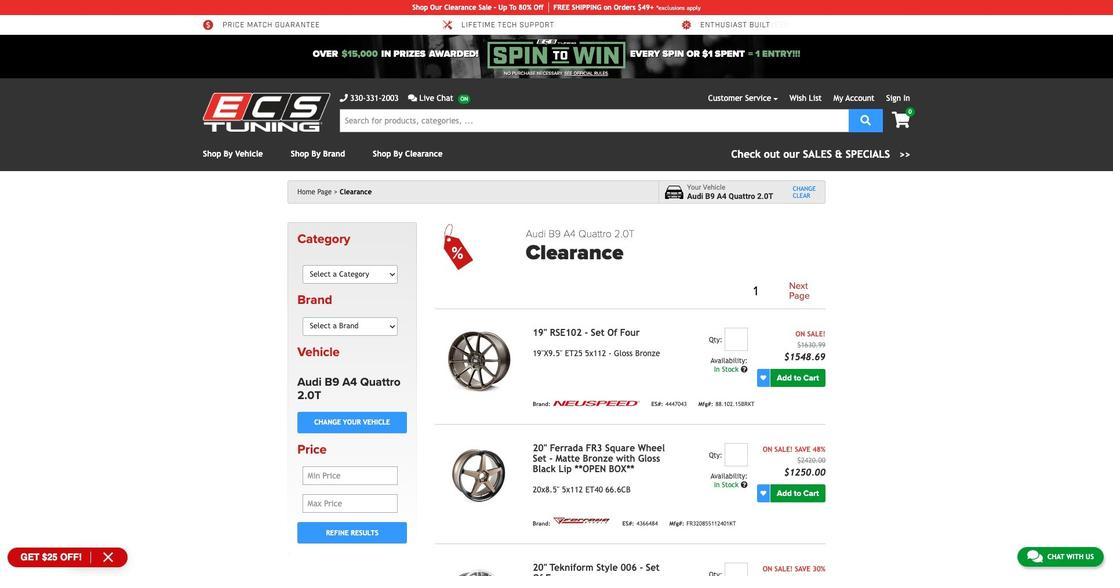 Task type: describe. For each thing, give the bounding box(es) containing it.
paginated product list navigation navigation
[[526, 279, 826, 304]]

question circle image for add to wish list image on the right bottom of page
[[741, 366, 748, 373]]

ferrada wheels - corporate logo image
[[553, 516, 611, 526]]

es#4366484 - fr320855112401kt - 20" ferrada fr3 square wheel set -  matte bronze with gloss black lip **open box** - 20x8.5" 5x112 et40 66.6cb - ferrada wheels - audi bmw volkswagen image
[[436, 443, 524, 509]]

es#4447043 - 88.102.15brkt - 19" rse102 - set of four - 19"x9.5" et25 5x112 - gloss bronze - neuspeed - audi image
[[436, 328, 524, 394]]

Max Price number field
[[303, 494, 398, 513]]

comments image
[[1028, 549, 1044, 563]]

search image
[[861, 115, 872, 125]]

Min Price number field
[[303, 467, 398, 485]]

Search text field
[[340, 109, 849, 132]]

comments image
[[408, 94, 417, 102]]

phone image
[[340, 94, 348, 102]]



Task type: locate. For each thing, give the bounding box(es) containing it.
question circle image
[[741, 366, 748, 373], [741, 481, 748, 488]]

0 vertical spatial question circle image
[[741, 366, 748, 373]]

add to wish list image
[[761, 490, 767, 496]]

neuspeed - corporate logo image
[[553, 401, 640, 406]]

question circle image for add to wish list icon
[[741, 481, 748, 488]]

None number field
[[725, 328, 748, 351], [725, 443, 748, 466], [725, 563, 748, 576], [725, 328, 748, 351], [725, 443, 748, 466], [725, 563, 748, 576]]

ecs tuning 'spin to win' contest logo image
[[488, 39, 626, 68]]

1 question circle image from the top
[[741, 366, 748, 373]]

add to wish list image
[[761, 375, 767, 381]]

ecs tuning image
[[203, 93, 331, 132]]

shopping cart image
[[893, 112, 911, 128]]

2 question circle image from the top
[[741, 481, 748, 488]]

es#4624063 - 006-12kt1 - 20" tekniform style 006 - set of four - 20"x9" et30 5x112 - hyper silver - tekniform - audi bmw mini image
[[436, 563, 524, 576]]

1 vertical spatial question circle image
[[741, 481, 748, 488]]



Task type: vqa. For each thing, say whether or not it's contained in the screenshot.
left with
no



